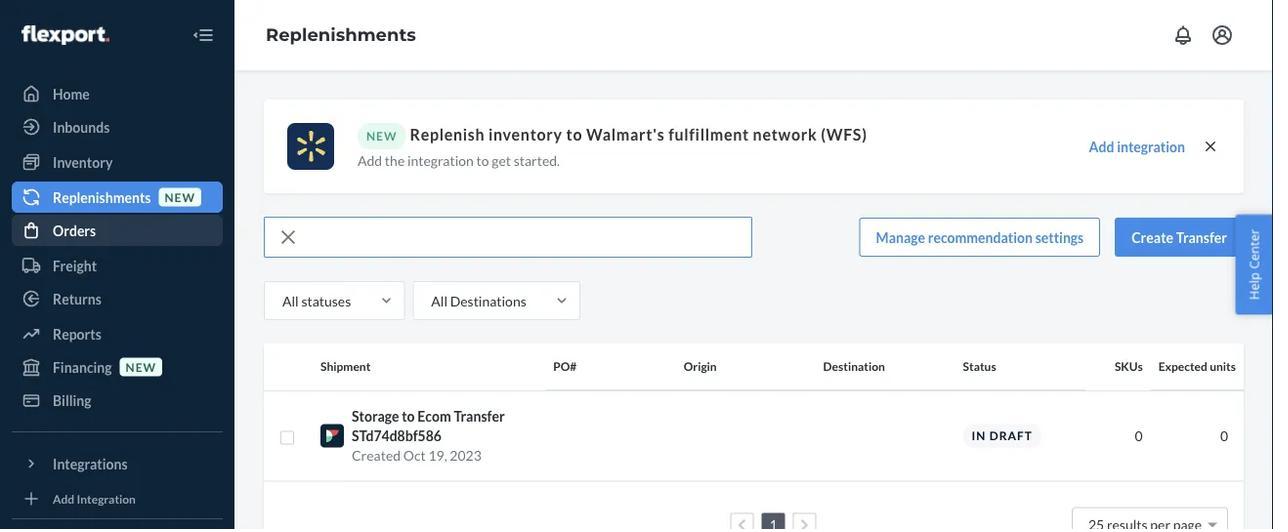 Task type: locate. For each thing, give the bounding box(es) containing it.
add
[[1089, 139, 1115, 155], [358, 152, 382, 169], [53, 492, 74, 506]]

1 vertical spatial new
[[126, 360, 156, 374]]

open account menu image
[[1211, 23, 1235, 47]]

1 0 from the left
[[1135, 428, 1143, 445]]

create transfer button
[[1116, 218, 1244, 257]]

transfer
[[1177, 229, 1228, 246], [454, 409, 505, 425]]

transfer inside storage to ecom transfer std74d8bf586 created oct 19, 2023
[[454, 409, 505, 425]]

all statuses
[[283, 293, 351, 309]]

1 vertical spatial replenishments
[[53, 189, 151, 206]]

financing
[[53, 359, 112, 376]]

expected
[[1159, 360, 1208, 374]]

1 vertical spatial transfer
[[454, 409, 505, 425]]

statuses
[[301, 293, 351, 309]]

created
[[352, 448, 401, 464]]

2023
[[450, 448, 482, 464]]

0 vertical spatial to
[[567, 125, 583, 144]]

home link
[[12, 78, 223, 109]]

all left destinations on the left bottom of page
[[431, 293, 448, 309]]

0 down skus
[[1135, 428, 1143, 445]]

add for add integration
[[53, 492, 74, 506]]

transfer right create
[[1177, 229, 1228, 246]]

to inside storage to ecom transfer std74d8bf586 created oct 19, 2023
[[402, 409, 415, 425]]

1 horizontal spatial 0
[[1221, 428, 1229, 445]]

1 horizontal spatial new
[[165, 190, 195, 204]]

all
[[283, 293, 299, 309], [431, 293, 448, 309]]

skus
[[1115, 360, 1143, 374]]

integration left close icon on the top right of the page
[[1117, 139, 1186, 155]]

0 horizontal spatial 0
[[1135, 428, 1143, 445]]

0 vertical spatial new
[[165, 190, 195, 204]]

add integration
[[53, 492, 136, 506]]

19,
[[429, 448, 447, 464]]

transfer up 2023
[[454, 409, 505, 425]]

manage recommendation settings button
[[860, 218, 1101, 257]]

new down reports link
[[126, 360, 156, 374]]

to left get
[[477, 152, 489, 169]]

ecom
[[418, 409, 451, 425]]

network
[[753, 125, 818, 144]]

status
[[963, 360, 997, 374]]

0 horizontal spatial to
[[402, 409, 415, 425]]

expected units
[[1159, 360, 1237, 374]]

0 horizontal spatial all
[[283, 293, 299, 309]]

units
[[1210, 360, 1237, 374]]

1 horizontal spatial add
[[358, 152, 382, 169]]

0 horizontal spatial transfer
[[454, 409, 505, 425]]

recommendation
[[928, 229, 1033, 246]]

create transfer
[[1132, 229, 1228, 246]]

integration inside button
[[1117, 139, 1186, 155]]

0
[[1135, 428, 1143, 445], [1221, 428, 1229, 445]]

all left statuses
[[283, 293, 299, 309]]

1 horizontal spatial integration
[[1117, 139, 1186, 155]]

integration
[[1117, 139, 1186, 155], [408, 152, 474, 169]]

returns
[[53, 291, 101, 307]]

add inside add integration link
[[53, 492, 74, 506]]

add inside 'add integration' button
[[1089, 139, 1115, 155]]

0 down units
[[1221, 428, 1229, 445]]

new
[[165, 190, 195, 204], [126, 360, 156, 374]]

integration down replenish
[[408, 152, 474, 169]]

chevron right image
[[801, 519, 809, 530]]

help center button
[[1236, 215, 1274, 315]]

add the integration to get started.
[[358, 152, 560, 169]]

1 all from the left
[[283, 293, 299, 309]]

2 horizontal spatial add
[[1089, 139, 1115, 155]]

oct
[[403, 448, 426, 464]]

po#
[[554, 360, 577, 374]]

replenishments
[[266, 24, 416, 46], [53, 189, 151, 206]]

to up 'std74d8bf586'
[[402, 409, 415, 425]]

in
[[972, 429, 987, 443]]

1 vertical spatial to
[[477, 152, 489, 169]]

1 horizontal spatial replenishments
[[266, 24, 416, 46]]

2 vertical spatial to
[[402, 409, 415, 425]]

0 horizontal spatial new
[[126, 360, 156, 374]]

to right inventory
[[567, 125, 583, 144]]

storage
[[352, 409, 399, 425]]

create
[[1132, 229, 1174, 246]]

new for financing
[[126, 360, 156, 374]]

storage to ecom transfer std74d8bf586 created oct 19, 2023
[[352, 409, 505, 464]]

Search Transfers text field
[[312, 218, 752, 257]]

freight link
[[12, 250, 223, 282]]

new up the orders link
[[165, 190, 195, 204]]

the
[[385, 152, 405, 169]]

add integration button
[[1089, 137, 1186, 157]]

to
[[567, 125, 583, 144], [477, 152, 489, 169], [402, 409, 415, 425]]

option
[[1089, 517, 1202, 530]]

2 horizontal spatial to
[[567, 125, 583, 144]]

replenishments link
[[266, 24, 416, 46]]

1 horizontal spatial transfer
[[1177, 229, 1228, 246]]

2 0 from the left
[[1221, 428, 1229, 445]]

0 vertical spatial transfer
[[1177, 229, 1228, 246]]

billing
[[53, 392, 91, 409]]

1 horizontal spatial all
[[431, 293, 448, 309]]

add integration
[[1089, 139, 1186, 155]]

all for all statuses
[[283, 293, 299, 309]]

1 horizontal spatial to
[[477, 152, 489, 169]]

manage recommendation settings
[[876, 229, 1084, 246]]

replenish
[[410, 125, 485, 144]]

0 horizontal spatial add
[[53, 492, 74, 506]]

2 all from the left
[[431, 293, 448, 309]]



Task type: describe. For each thing, give the bounding box(es) containing it.
all for all destinations
[[431, 293, 448, 309]]

0 horizontal spatial integration
[[408, 152, 474, 169]]

add integration link
[[12, 488, 223, 511]]

integrations
[[53, 456, 128, 473]]

inbounds link
[[12, 111, 223, 143]]

manage
[[876, 229, 926, 246]]

close image
[[1201, 137, 1221, 156]]

inventory
[[489, 125, 563, 144]]

billing link
[[12, 385, 223, 416]]

walmart's
[[587, 125, 665, 144]]

chevron left image
[[738, 519, 747, 530]]

all destinations
[[431, 293, 527, 309]]

integrations button
[[12, 449, 223, 480]]

inventory link
[[12, 147, 223, 178]]

settings
[[1036, 229, 1084, 246]]

square image
[[280, 431, 295, 446]]

reports link
[[12, 319, 223, 350]]

returns link
[[12, 283, 223, 315]]

flexport logo image
[[22, 25, 109, 45]]

origin
[[684, 360, 717, 374]]

new for replenishments
[[165, 190, 195, 204]]

destination
[[824, 360, 885, 374]]

draft
[[990, 429, 1033, 443]]

open notifications image
[[1172, 23, 1196, 47]]

home
[[53, 86, 90, 102]]

reports
[[53, 326, 101, 343]]

new
[[367, 129, 397, 143]]

(wfs)
[[821, 125, 868, 144]]

std74d8bf586
[[352, 428, 442, 445]]

freight
[[53, 258, 97, 274]]

destinations
[[450, 293, 527, 309]]

0 vertical spatial replenishments
[[266, 24, 416, 46]]

inbounds
[[53, 119, 110, 135]]

started.
[[514, 152, 560, 169]]

replenish inventory to walmart's fulfillment network (wfs)
[[410, 125, 868, 144]]

help center
[[1246, 229, 1263, 300]]

add for add integration
[[1089, 139, 1115, 155]]

add for add the integration to get started.
[[358, 152, 382, 169]]

transfer inside button
[[1177, 229, 1228, 246]]

center
[[1246, 229, 1263, 269]]

in draft
[[972, 429, 1033, 443]]

inventory
[[53, 154, 113, 171]]

0 horizontal spatial replenishments
[[53, 189, 151, 206]]

orders
[[53, 222, 96, 239]]

orders link
[[12, 215, 223, 246]]

manage recommendation settings link
[[860, 218, 1101, 257]]

close navigation image
[[192, 23, 215, 47]]

fulfillment
[[669, 125, 750, 144]]

get
[[492, 152, 511, 169]]

create transfer link
[[1116, 218, 1244, 257]]

shipment
[[321, 360, 371, 374]]

help
[[1246, 273, 1263, 300]]

integration
[[77, 492, 136, 506]]



Task type: vqa. For each thing, say whether or not it's contained in the screenshot.
products
no



